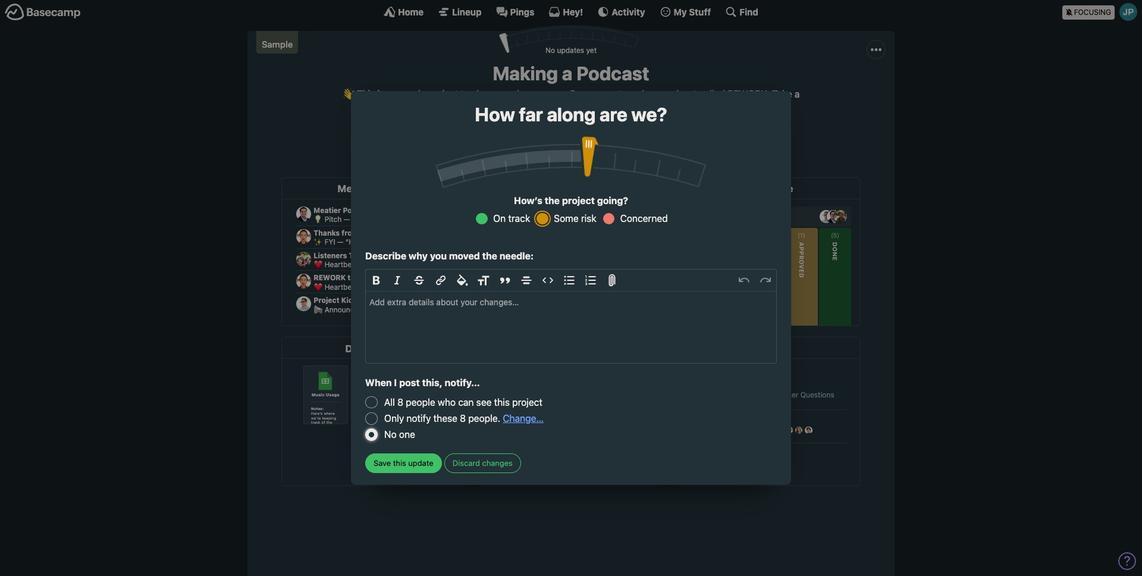 Task type: vqa. For each thing, say whether or not it's contained in the screenshot.
SEE SUNNY'S ASSIGNMENTS
no



Task type: locate. For each thing, give the bounding box(es) containing it.
project inside making a podcast 👋 this is a sample project to showcase how we use basecamp to make a podcast called rework. take a look around and explore!
[[428, 89, 459, 99]]

people
[[483, 139, 507, 149], [406, 397, 435, 407]]

0 horizontal spatial 8
[[398, 397, 404, 407]]

project up some risk
[[562, 195, 595, 206]]

pings
[[510, 6, 535, 17]]

sample
[[262, 38, 293, 49]]

1 vertical spatial the
[[482, 251, 498, 262]]

who
[[438, 397, 456, 407]]

podcast
[[577, 62, 650, 84]]

8 right all
[[398, 397, 404, 407]]

project right the sample
[[428, 89, 459, 99]]

making
[[493, 62, 558, 84]]

people for up
[[483, 139, 507, 149]]

hey!
[[563, 6, 583, 17]]

8 down all 8 people who can see this project
[[460, 413, 466, 424]]

0 horizontal spatial project
[[428, 89, 459, 99]]

1 horizontal spatial the
[[545, 195, 560, 206]]

to
[[461, 89, 470, 99], [618, 89, 627, 99]]

0 horizontal spatial the
[[482, 251, 498, 262]]

0 horizontal spatial people
[[406, 397, 435, 407]]

hey! button
[[549, 6, 583, 18]]

how's the project going?
[[514, 195, 629, 206]]

set up people
[[457, 139, 507, 149]]

and
[[571, 103, 588, 114]]

my stuff button
[[660, 6, 711, 18]]

post
[[399, 378, 420, 388]]

on track
[[494, 213, 530, 224]]

to left the make
[[618, 89, 627, 99]]

when
[[365, 378, 392, 388]]

some risk link
[[535, 211, 597, 226]]

home
[[398, 6, 424, 17]]

podcast
[[662, 89, 697, 99]]

lineup
[[452, 6, 482, 17]]

called
[[700, 89, 725, 99]]

1 vertical spatial people
[[406, 397, 435, 407]]

pings button
[[496, 6, 535, 18]]

1 horizontal spatial people
[[483, 139, 507, 149]]

8
[[398, 397, 404, 407], [460, 413, 466, 424]]

rework.
[[728, 89, 770, 99]]

the right moved
[[482, 251, 498, 262]]

we
[[538, 89, 550, 99]]

how
[[517, 89, 535, 99]]

a
[[562, 62, 573, 84], [387, 89, 392, 99], [655, 89, 660, 99], [795, 89, 800, 99]]

sample
[[395, 89, 426, 99]]

showcase
[[472, 89, 515, 99]]

describe why you moved the needle:
[[365, 251, 534, 262]]

people up notify
[[406, 397, 435, 407]]

switch accounts image
[[5, 3, 81, 21]]

these
[[434, 413, 458, 424]]

activity
[[612, 6, 646, 17]]

2 horizontal spatial project
[[562, 195, 595, 206]]

project up change… button
[[513, 397, 543, 407]]

basecamp
[[570, 89, 616, 99]]

2 to from the left
[[618, 89, 627, 99]]

focusing
[[1075, 7, 1112, 16]]

one
[[399, 429, 415, 440]]

only notify these 8 people. change…
[[384, 413, 544, 424]]

annie bryan image
[[523, 135, 542, 154]]

people for 8
[[406, 397, 435, 407]]

on
[[494, 213, 506, 224]]

0 vertical spatial project
[[428, 89, 459, 99]]

change…
[[503, 413, 544, 424]]

is
[[378, 89, 385, 99]]

0 horizontal spatial to
[[461, 89, 470, 99]]

the up some risk link at the top of the page
[[545, 195, 560, 206]]

project
[[428, 89, 459, 99], [562, 195, 595, 206], [513, 397, 543, 407]]

1 horizontal spatial 8
[[460, 413, 466, 424]]

this,
[[422, 378, 443, 388]]

concerned
[[621, 213, 668, 224]]

👋
[[343, 89, 354, 99]]

concerned link
[[602, 211, 668, 226]]

stuff
[[689, 6, 711, 17]]

0 vertical spatial people
[[483, 139, 507, 149]]

the
[[545, 195, 560, 206], [482, 251, 498, 262]]

only
[[384, 413, 404, 424]]

0 vertical spatial 8
[[398, 397, 404, 407]]

far
[[519, 103, 543, 126]]

0 vertical spatial the
[[545, 195, 560, 206]]

you
[[430, 251, 447, 262]]

1 horizontal spatial to
[[618, 89, 627, 99]]

no one
[[384, 429, 415, 440]]

we?
[[632, 103, 668, 126]]

people right up
[[483, 139, 507, 149]]

people on this project element
[[520, 125, 694, 156]]

None submit
[[365, 454, 442, 473]]

1 horizontal spatial project
[[513, 397, 543, 407]]

discard changes link
[[444, 454, 521, 473]]

make
[[629, 89, 652, 99]]

to left showcase at left
[[461, 89, 470, 99]]



Task type: describe. For each thing, give the bounding box(es) containing it.
my stuff
[[674, 6, 711, 17]]

making a podcast 👋 this is a sample project to showcase how we use basecamp to make a podcast called rework. take a look around and explore!
[[343, 62, 800, 114]]

find button
[[726, 6, 759, 18]]

take
[[773, 89, 793, 99]]

around
[[539, 103, 569, 114]]

up
[[471, 139, 480, 149]]

victor cooper image
[[673, 135, 692, 154]]

james peterson image
[[1120, 3, 1138, 21]]

can
[[458, 397, 474, 407]]

needle:
[[500, 251, 534, 262]]

use
[[553, 89, 568, 99]]

explore!
[[590, 103, 625, 114]]

a up use
[[562, 62, 573, 84]]

notify…
[[445, 378, 480, 388]]

along
[[547, 103, 596, 126]]

a right take
[[795, 89, 800, 99]]

changes
[[482, 458, 513, 468]]

sample element
[[257, 31, 298, 53]]

main element
[[0, 0, 1143, 23]]

this
[[357, 89, 375, 99]]

lineup link
[[438, 6, 482, 18]]

1 vertical spatial project
[[562, 195, 595, 206]]

describe
[[365, 251, 407, 262]]

no
[[384, 429, 397, 440]]

home link
[[384, 6, 424, 18]]

notify
[[407, 413, 431, 424]]

Add extra details about your changes… text field
[[366, 292, 777, 363]]

when i post this, notify…
[[365, 378, 480, 388]]

how far along are we?
[[475, 103, 668, 126]]

set
[[457, 139, 469, 149]]

a right is
[[387, 89, 392, 99]]

are
[[600, 103, 628, 126]]

nicole katz image
[[630, 135, 649, 154]]

some risk
[[554, 213, 597, 224]]

my
[[674, 6, 687, 17]]

track
[[509, 213, 530, 224]]

a right the make
[[655, 89, 660, 99]]

moved from 0 to  out of 100 and marked green image
[[580, 136, 600, 178]]

cheryl walters image
[[544, 135, 563, 154]]

how's
[[514, 195, 543, 206]]

discard changes
[[453, 458, 513, 468]]

1 to from the left
[[461, 89, 470, 99]]

how
[[475, 103, 515, 126]]

moved from 0 to  out of 100 and marked green element
[[139, 116, 1043, 178]]

all 8 people who can see this project
[[384, 397, 543, 407]]

focusing button
[[1063, 0, 1143, 23]]

some
[[554, 213, 579, 224]]

i
[[394, 378, 397, 388]]

steve marsh image
[[651, 135, 670, 154]]

josh fiske image
[[608, 135, 627, 154]]

moved
[[449, 251, 480, 262]]

1 vertical spatial 8
[[460, 413, 466, 424]]

find
[[740, 6, 759, 17]]

jared davis image
[[565, 135, 584, 154]]

this
[[494, 397, 510, 407]]

on track link
[[474, 211, 530, 226]]

people.
[[469, 413, 501, 424]]

risk
[[581, 213, 597, 224]]

look
[[518, 103, 536, 114]]

change… button
[[503, 411, 544, 425]]

going?
[[597, 195, 629, 206]]

why
[[409, 251, 428, 262]]

discard
[[453, 458, 480, 468]]

2 vertical spatial project
[[513, 397, 543, 407]]

activity link
[[598, 6, 646, 18]]

all
[[384, 397, 395, 407]]

jennifer young image
[[587, 135, 606, 154]]

see
[[477, 397, 492, 407]]

set up people link
[[449, 135, 515, 154]]



